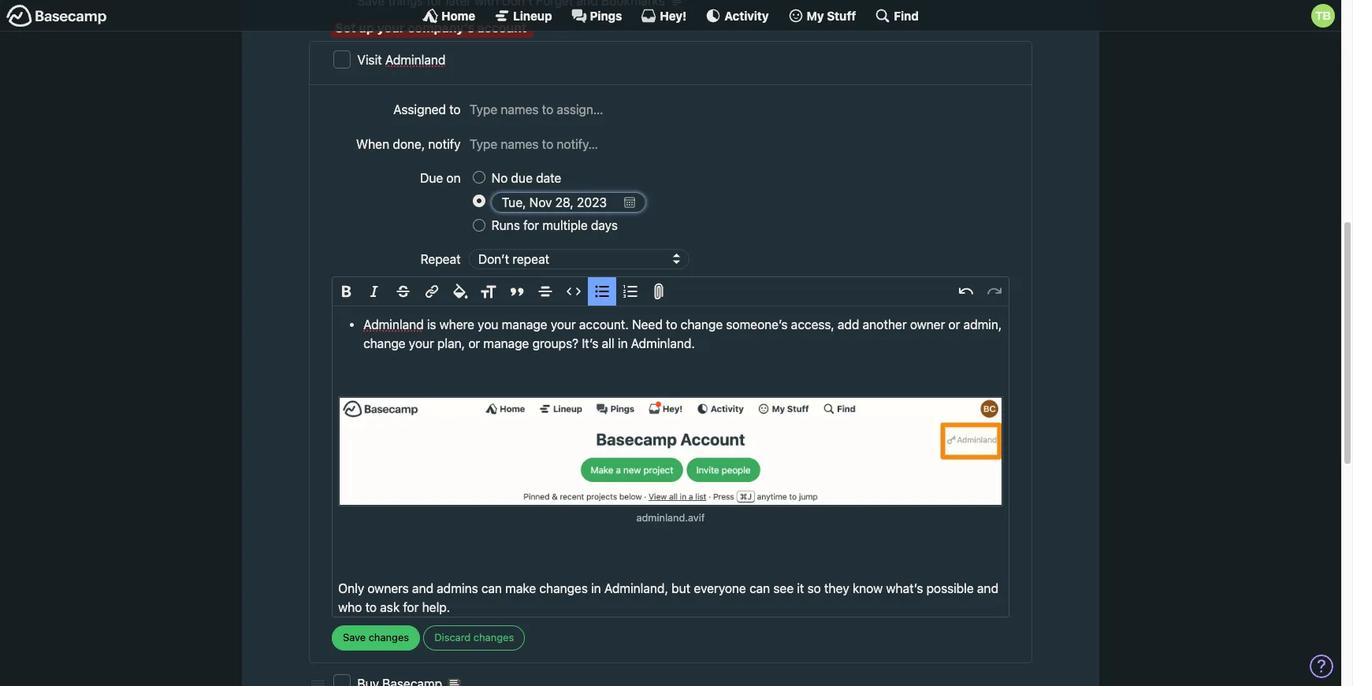 Task type: vqa. For each thing, say whether or not it's contained in the screenshot.
can
yes



Task type: locate. For each thing, give the bounding box(es) containing it.
adminland
[[363, 318, 424, 332]]

your down is
[[409, 337, 434, 351]]

plan,
[[438, 337, 465, 351]]

make
[[506, 582, 536, 596]]

0 horizontal spatial in
[[591, 582, 601, 596]]

lineup
[[513, 8, 552, 22]]

where
[[440, 318, 475, 332]]

1 horizontal spatial and
[[978, 582, 999, 596]]

know
[[853, 582, 883, 596]]

0 horizontal spatial to
[[365, 601, 377, 615]]

0 vertical spatial your
[[377, 20, 405, 34]]

or
[[949, 318, 961, 332], [469, 337, 480, 351]]

adminland.
[[631, 337, 695, 351]]

to up adminland.
[[666, 318, 678, 332]]

home link
[[423, 8, 476, 24]]

add it to the schedule? option group
[[473, 167, 1010, 238]]

0 horizontal spatial for
[[403, 601, 419, 615]]

1 vertical spatial to
[[666, 318, 678, 332]]

account
[[477, 20, 527, 34]]

it's
[[582, 337, 599, 351]]

access,
[[791, 318, 835, 332]]

in left the adminland,
[[591, 582, 601, 596]]

0 vertical spatial changes
[[540, 582, 588, 596]]

done,
[[393, 137, 425, 151]]

0 vertical spatial in
[[618, 337, 628, 351]]

no due date
[[492, 171, 562, 185]]

1 vertical spatial or
[[469, 337, 480, 351]]

no
[[492, 171, 508, 185]]

only owners and admins can make changes in adminland, but everyone can see it so they know what's possible and who to ask for help.
[[338, 582, 999, 615]]

changes
[[540, 582, 588, 596], [474, 632, 514, 644]]

can left see
[[750, 582, 770, 596]]

change up adminland.
[[681, 318, 723, 332]]

can
[[482, 582, 502, 596], [750, 582, 770, 596]]

2 vertical spatial to
[[365, 601, 377, 615]]

for inside 'only owners and admins can make changes in adminland, but everyone can see it so they know what's possible and who to ask for help.'
[[403, 601, 419, 615]]

0 vertical spatial or
[[949, 318, 961, 332]]

groups?
[[533, 337, 579, 351]]

1 horizontal spatial for
[[524, 219, 539, 233]]

0 horizontal spatial can
[[482, 582, 502, 596]]

admins
[[437, 582, 478, 596]]

multiple
[[543, 219, 588, 233]]

when
[[356, 137, 390, 151]]

1 horizontal spatial can
[[750, 582, 770, 596]]

add
[[838, 318, 860, 332]]

see
[[774, 582, 794, 596]]

or right plan,
[[469, 337, 480, 351]]

1 vertical spatial change
[[363, 337, 406, 351]]

or right the owner on the right top of page
[[949, 318, 961, 332]]

notify
[[428, 137, 461, 151]]

your
[[377, 20, 405, 34], [551, 318, 576, 332], [409, 337, 434, 351]]

changes right make
[[540, 582, 588, 596]]

to inside adminland is where you manage your account. need to change someone's access, add another owner or admin, change your plan, or manage groups? it's all in adminland.
[[666, 318, 678, 332]]

changes right 'discard' at the left of page
[[474, 632, 514, 644]]

runs for multiple days
[[492, 219, 618, 233]]

they
[[825, 582, 850, 596]]

and up help.
[[412, 582, 434, 596]]

so
[[808, 582, 821, 596]]

Choose date… field
[[492, 192, 645, 213]]

1 horizontal spatial in
[[618, 337, 628, 351]]

possible
[[927, 582, 974, 596]]

and
[[412, 582, 434, 596], [978, 582, 999, 596]]

manage
[[502, 318, 548, 332], [484, 337, 529, 351]]

2 horizontal spatial your
[[551, 318, 576, 332]]

0 vertical spatial to
[[449, 103, 461, 117]]

1 horizontal spatial or
[[949, 318, 961, 332]]

assigned
[[394, 103, 446, 117]]

changes inside 'only owners and admins can make changes in adminland, but everyone can see it so they know what's possible and who to ask for help.'
[[540, 582, 588, 596]]

set up your company's account
[[335, 20, 527, 34]]

is
[[427, 318, 436, 332]]

another
[[863, 318, 907, 332]]

When done, notify text field
[[469, 134, 1010, 154]]

days
[[591, 219, 618, 233]]

2 vertical spatial your
[[409, 337, 434, 351]]

To-do description: Add extra details or attach a file text field
[[333, 306, 1009, 617]]

change
[[681, 318, 723, 332], [363, 337, 406, 351]]

1 vertical spatial in
[[591, 582, 601, 596]]

but
[[672, 582, 691, 596]]

change down adminland
[[363, 337, 406, 351]]

can left make
[[482, 582, 502, 596]]

Assigned to text field
[[469, 100, 1010, 120]]

manage up the groups?
[[502, 318, 548, 332]]

manage down you
[[484, 337, 529, 351]]

2 horizontal spatial to
[[666, 318, 678, 332]]

everyone
[[694, 582, 747, 596]]

someone's
[[726, 318, 788, 332]]

to
[[449, 103, 461, 117], [666, 318, 678, 332], [365, 601, 377, 615]]

repeat
[[421, 252, 461, 266]]

need
[[632, 318, 663, 332]]

who
[[338, 601, 362, 615]]

your right up
[[377, 20, 405, 34]]

0 horizontal spatial and
[[412, 582, 434, 596]]

for right ask
[[403, 601, 419, 615]]

to inside 'only owners and admins can make changes in adminland, but everyone can see it so they know what's possible and who to ask for help.'
[[365, 601, 377, 615]]

0 horizontal spatial or
[[469, 337, 480, 351]]

for right runs in the left top of the page
[[524, 219, 539, 233]]

in right 'all' at the left of page
[[618, 337, 628, 351]]

1 vertical spatial changes
[[474, 632, 514, 644]]

activity link
[[706, 8, 769, 24]]

None submit
[[332, 626, 420, 651]]

1 horizontal spatial your
[[409, 337, 434, 351]]

1 vertical spatial for
[[403, 601, 419, 615]]

to right 'assigned'
[[449, 103, 461, 117]]

for
[[524, 219, 539, 233], [403, 601, 419, 615]]

2 and from the left
[[978, 582, 999, 596]]

in
[[618, 337, 628, 351], [591, 582, 601, 596]]

1 horizontal spatial changes
[[540, 582, 588, 596]]

0 vertical spatial for
[[524, 219, 539, 233]]

your up the groups?
[[551, 318, 576, 332]]

1 vertical spatial your
[[551, 318, 576, 332]]

my
[[807, 8, 824, 22]]

1 horizontal spatial to
[[449, 103, 461, 117]]

and right "possible"
[[978, 582, 999, 596]]

my stuff
[[807, 8, 857, 22]]

only
[[338, 582, 364, 596]]

0 vertical spatial change
[[681, 318, 723, 332]]

on
[[447, 171, 461, 185]]

to left ask
[[365, 601, 377, 615]]



Task type: describe. For each thing, give the bounding box(es) containing it.
ask
[[380, 601, 400, 615]]

you
[[478, 318, 499, 332]]

admin,
[[964, 318, 1002, 332]]

in inside 'only owners and admins can make changes in adminland, but everyone can see it so they know what's possible and who to ask for help.'
[[591, 582, 601, 596]]

what's
[[886, 582, 924, 596]]

my stuff button
[[788, 8, 857, 24]]

help.
[[422, 601, 450, 615]]

activity
[[725, 8, 769, 22]]

home
[[442, 8, 476, 22]]

1 horizontal spatial change
[[681, 318, 723, 332]]

hey!
[[660, 8, 687, 22]]

set up your company's account link
[[335, 20, 527, 34]]

find
[[894, 8, 919, 22]]

runs
[[492, 219, 520, 233]]

all
[[602, 337, 615, 351]]

0 horizontal spatial changes
[[474, 632, 514, 644]]

owner
[[910, 318, 946, 332]]

switch accounts image
[[6, 4, 107, 28]]

up
[[359, 20, 374, 34]]

in inside adminland is where you manage your account. need to change someone's access, add another owner or admin, change your plan, or manage groups? it's all in adminland.
[[618, 337, 628, 351]]

adminland.avif link
[[338, 396, 1004, 529]]

main element
[[0, 0, 1342, 32]]

stuff
[[827, 8, 857, 22]]

owners
[[368, 582, 409, 596]]

set
[[335, 20, 356, 34]]

adminland,
[[605, 582, 669, 596]]

due
[[511, 171, 533, 185]]

lineup link
[[494, 8, 552, 24]]

due on
[[420, 171, 461, 185]]

To-do name text field
[[357, 51, 1021, 70]]

find button
[[875, 8, 919, 24]]

it
[[797, 582, 805, 596]]

discard
[[435, 632, 471, 644]]

0 horizontal spatial change
[[363, 337, 406, 351]]

discard changes
[[435, 632, 514, 644]]

assigned to
[[394, 103, 461, 117]]

pings button
[[571, 8, 622, 24]]

hey! button
[[641, 8, 687, 24]]

for inside add it to the schedule? option group
[[524, 219, 539, 233]]

pings
[[590, 8, 622, 22]]

company's
[[408, 20, 474, 34]]

2 can from the left
[[750, 582, 770, 596]]

account.
[[579, 318, 629, 332]]

1 vertical spatial manage
[[484, 337, 529, 351]]

tim burton image
[[1312, 4, 1336, 28]]

discard changes link
[[424, 626, 525, 651]]

date
[[536, 171, 562, 185]]

when done, notify
[[356, 137, 461, 151]]

adminland is where you manage your account. need to change someone's access, add another owner or admin, change your plan, or manage groups? it's all in adminland.
[[363, 318, 1002, 351]]

adminland.avif
[[637, 512, 705, 524]]

0 vertical spatial manage
[[502, 318, 548, 332]]

1 can from the left
[[482, 582, 502, 596]]

0 horizontal spatial your
[[377, 20, 405, 34]]

due
[[420, 171, 443, 185]]

1 and from the left
[[412, 582, 434, 596]]



